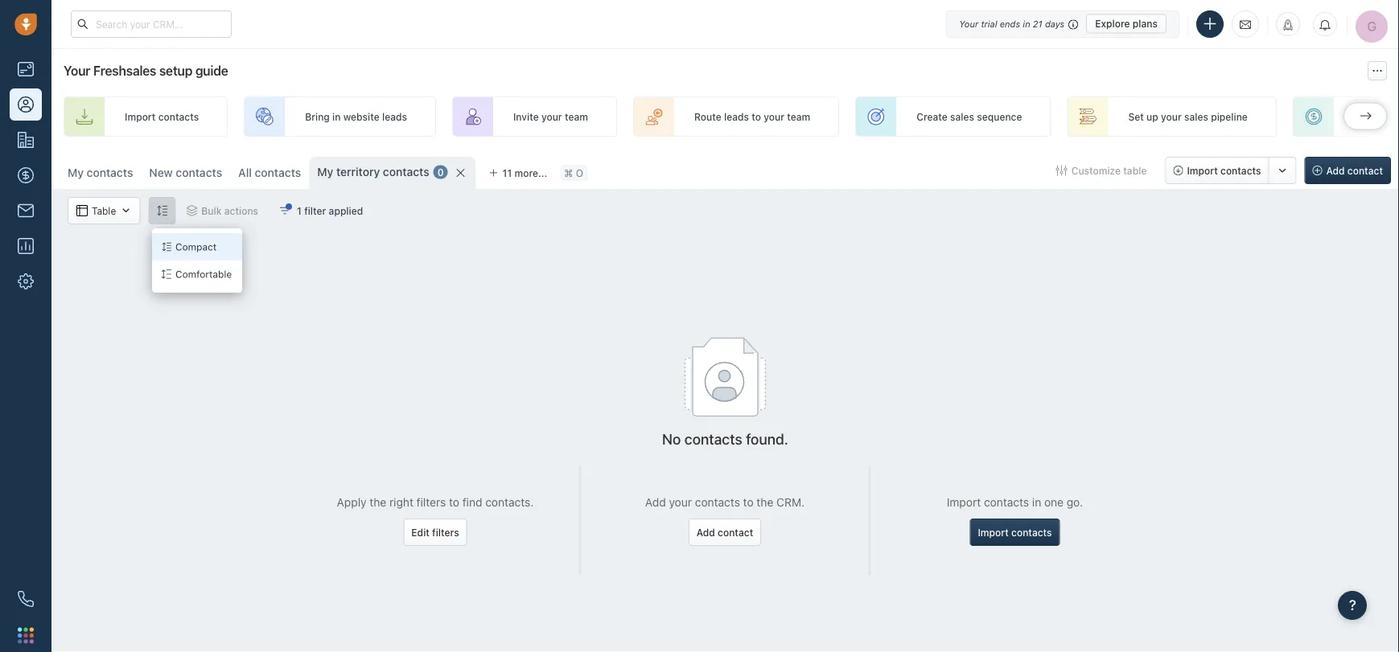 Task type: vqa. For each thing, say whether or not it's contained in the screenshot.
APPLIED
yes



Task type: locate. For each thing, give the bounding box(es) containing it.
contacts
[[158, 111, 199, 122], [1221, 165, 1261, 176], [383, 165, 429, 179], [87, 166, 133, 179], [176, 166, 222, 179], [255, 166, 301, 179], [685, 431, 742, 448], [695, 496, 740, 509], [984, 496, 1029, 509], [1011, 527, 1052, 538]]

your freshsales setup guide
[[64, 63, 228, 78]]

crm.
[[777, 496, 805, 509]]

2 vertical spatial import contacts
[[978, 527, 1052, 538]]

0 vertical spatial in
[[1023, 19, 1030, 29]]

1 horizontal spatial in
[[1023, 19, 1030, 29]]

container_wx8msf4aqz5i3rn1 image left table
[[76, 205, 88, 216]]

1 vertical spatial add contact
[[697, 527, 753, 538]]

1 horizontal spatial import contacts button
[[1165, 157, 1269, 184]]

my left territory
[[317, 165, 333, 179]]

1 team from the left
[[565, 111, 588, 122]]

filters right edit
[[432, 527, 459, 538]]

2 team from the left
[[787, 111, 810, 122]]

contacts down pipeline
[[1221, 165, 1261, 176]]

0 horizontal spatial contact
[[718, 527, 753, 538]]

sales right the create
[[950, 111, 974, 122]]

compact
[[175, 241, 217, 253]]

import
[[125, 111, 156, 122], [1187, 165, 1218, 176], [947, 496, 981, 509], [978, 527, 1009, 538]]

import contacts down the setup
[[125, 111, 199, 122]]

applied
[[329, 205, 363, 216]]

2 the from the left
[[757, 496, 774, 509]]

contacts up table
[[87, 166, 133, 179]]

create sales sequence
[[917, 111, 1022, 122]]

0 horizontal spatial my
[[68, 166, 84, 179]]

phone element
[[10, 583, 42, 616]]

import contacts
[[125, 111, 199, 122], [1187, 165, 1261, 176], [978, 527, 1052, 538]]

bring
[[305, 111, 330, 122]]

contact down "add your contacts to the crm."
[[718, 527, 753, 538]]

0 vertical spatial import contacts button
[[1165, 157, 1269, 184]]

⌘ o
[[564, 167, 583, 179]]

container_wx8msf4aqz5i3rn1 image inside "customize table" button
[[1056, 165, 1068, 176]]

0 horizontal spatial in
[[332, 111, 341, 122]]

11
[[503, 167, 512, 179]]

0 vertical spatial your
[[959, 19, 979, 29]]

contact down add deal on the right top of page
[[1348, 165, 1383, 176]]

sales left pipeline
[[1184, 111, 1209, 122]]

set
[[1128, 111, 1144, 122]]

in
[[1023, 19, 1030, 29], [332, 111, 341, 122], [1032, 496, 1041, 509]]

container_wx8msf4aqz5i3rn1 image
[[1056, 165, 1068, 176], [76, 205, 88, 216], [186, 205, 197, 216]]

my up table popup button
[[68, 166, 84, 179]]

0 horizontal spatial leads
[[382, 111, 407, 122]]

your down no
[[669, 496, 692, 509]]

2 horizontal spatial container_wx8msf4aqz5i3rn1 image
[[1056, 165, 1068, 176]]

1 horizontal spatial container_wx8msf4aqz5i3rn1 image
[[186, 205, 197, 216]]

21
[[1033, 19, 1043, 29]]

my contacts
[[68, 166, 133, 179]]

to
[[752, 111, 761, 122], [449, 496, 459, 509], [743, 496, 754, 509]]

table
[[1123, 165, 1147, 176]]

contacts down no contacts found.
[[695, 496, 740, 509]]

no
[[662, 431, 681, 448]]

invite
[[513, 111, 539, 122]]

sales inside set up your sales pipeline "link"
[[1184, 111, 1209, 122]]

0 horizontal spatial container_wx8msf4aqz5i3rn1 image
[[120, 205, 131, 216]]

actions
[[224, 205, 258, 216]]

explore plans
[[1095, 18, 1158, 29]]

add
[[1354, 111, 1373, 122], [1326, 165, 1345, 176], [645, 496, 666, 509], [697, 527, 715, 538]]

0 horizontal spatial sales
[[950, 111, 974, 122]]

2 container_wx8msf4aqz5i3rn1 image from the left
[[279, 205, 291, 216]]

import contacts button down import contacts in one go.
[[970, 519, 1060, 546]]

your for your trial ends in 21 days
[[959, 19, 979, 29]]

add contact
[[1326, 165, 1383, 176], [697, 527, 753, 538]]

1 vertical spatial contact
[[718, 527, 753, 538]]

import contacts down pipeline
[[1187, 165, 1261, 176]]

1 vertical spatial your
[[64, 63, 90, 78]]

found.
[[746, 431, 789, 448]]

days
[[1045, 19, 1065, 29]]

filters right right
[[417, 496, 446, 509]]

your
[[541, 111, 562, 122], [764, 111, 784, 122], [1161, 111, 1182, 122], [669, 496, 692, 509]]

0
[[437, 167, 444, 178]]

1 horizontal spatial my
[[317, 165, 333, 179]]

0 horizontal spatial the
[[370, 496, 386, 509]]

the left right
[[370, 496, 386, 509]]

new contacts button
[[141, 157, 230, 189], [149, 166, 222, 179]]

your left the trial
[[959, 19, 979, 29]]

contacts.
[[485, 496, 534, 509]]

0 horizontal spatial your
[[64, 63, 90, 78]]

in left one
[[1032, 496, 1041, 509]]

1 horizontal spatial leads
[[724, 111, 749, 122]]

team
[[565, 111, 588, 122], [787, 111, 810, 122]]

dialog containing compact
[[152, 229, 242, 293]]

add deal
[[1354, 111, 1395, 122]]

your for your freshsales setup guide
[[64, 63, 90, 78]]

your right invite
[[541, 111, 562, 122]]

apply the right filters to find contacts.
[[337, 496, 534, 509]]

trial
[[981, 19, 997, 29]]

edit filters
[[411, 527, 459, 538]]

import contacts down import contacts in one go.
[[978, 527, 1052, 538]]

route leads to your team
[[694, 111, 810, 122]]

leads
[[382, 111, 407, 122], [724, 111, 749, 122]]

add down "add your contacts to the crm."
[[697, 527, 715, 538]]

leads right the route at the top
[[724, 111, 749, 122]]

new contacts
[[149, 166, 222, 179]]

pipeline
[[1211, 111, 1248, 122]]

leads right website
[[382, 111, 407, 122]]

route leads to your team link
[[633, 97, 839, 137]]

0 horizontal spatial import contacts button
[[970, 519, 1060, 546]]

sales inside create sales sequence link
[[950, 111, 974, 122]]

in left 21 at the top of the page
[[1023, 19, 1030, 29]]

1 container_wx8msf4aqz5i3rn1 image from the left
[[120, 205, 131, 216]]

o
[[576, 167, 583, 179]]

2 horizontal spatial import contacts
[[1187, 165, 1261, 176]]

container_wx8msf4aqz5i3rn1 image inside table popup button
[[76, 205, 88, 216]]

0 horizontal spatial import contacts
[[125, 111, 199, 122]]

1 horizontal spatial container_wx8msf4aqz5i3rn1 image
[[279, 205, 291, 216]]

1 sales from the left
[[950, 111, 974, 122]]

your
[[959, 19, 979, 29], [64, 63, 90, 78]]

one
[[1044, 496, 1064, 509]]

0 horizontal spatial add contact button
[[689, 519, 761, 546]]

table button
[[68, 197, 140, 224]]

contact
[[1348, 165, 1383, 176], [718, 527, 753, 538]]

freshworks switcher image
[[18, 628, 34, 644]]

sales
[[950, 111, 974, 122], [1184, 111, 1209, 122]]

add contact button down add deal link
[[1305, 157, 1391, 184]]

container_wx8msf4aqz5i3rn1 image for bulk actions
[[186, 205, 197, 216]]

add contact button down "add your contacts to the crm."
[[689, 519, 761, 546]]

add left deal
[[1354, 111, 1373, 122]]

container_wx8msf4aqz5i3rn1 image inside bulk actions button
[[186, 205, 197, 216]]

contacts right new on the top left
[[176, 166, 222, 179]]

comfortable
[[175, 269, 232, 280]]

your right up
[[1161, 111, 1182, 122]]

add contact button
[[1305, 157, 1391, 184], [689, 519, 761, 546]]

container_wx8msf4aqz5i3rn1 image left bulk
[[186, 205, 197, 216]]

1 vertical spatial filters
[[432, 527, 459, 538]]

2 vertical spatial in
[[1032, 496, 1041, 509]]

all
[[238, 166, 252, 179]]

your right the route at the top
[[764, 111, 784, 122]]

import contacts inside import contacts group
[[1187, 165, 1261, 176]]

1 horizontal spatial team
[[787, 111, 810, 122]]

email image
[[1240, 18, 1251, 31]]

2 sales from the left
[[1184, 111, 1209, 122]]

the left crm.
[[757, 496, 774, 509]]

import contacts button
[[1165, 157, 1269, 184], [970, 519, 1060, 546]]

your left freshsales
[[64, 63, 90, 78]]

contacts inside group
[[1221, 165, 1261, 176]]

import contacts button down pipeline
[[1165, 157, 1269, 184]]

find
[[462, 496, 482, 509]]

import contacts inside import contacts link
[[125, 111, 199, 122]]

0 horizontal spatial team
[[565, 111, 588, 122]]

add contact down add deal link
[[1326, 165, 1383, 176]]

1 horizontal spatial your
[[959, 19, 979, 29]]

0 vertical spatial import contacts
[[125, 111, 199, 122]]

create sales sequence link
[[855, 97, 1051, 137]]

add deal link
[[1293, 97, 1399, 137]]

container_wx8msf4aqz5i3rn1 image left the customize
[[1056, 165, 1068, 176]]

all contacts button
[[230, 157, 309, 189], [238, 166, 301, 179]]

container_wx8msf4aqz5i3rn1 image right table
[[120, 205, 131, 216]]

1 horizontal spatial add contact
[[1326, 165, 1383, 176]]

1 horizontal spatial import contacts
[[978, 527, 1052, 538]]

add down add deal link
[[1326, 165, 1345, 176]]

your inside "link"
[[1161, 111, 1182, 122]]

1 horizontal spatial the
[[757, 496, 774, 509]]

the
[[370, 496, 386, 509], [757, 496, 774, 509]]

territory
[[336, 165, 380, 179]]

0 vertical spatial add contact
[[1326, 165, 1383, 176]]

filters
[[417, 496, 446, 509], [432, 527, 459, 538]]

0 horizontal spatial container_wx8msf4aqz5i3rn1 image
[[76, 205, 88, 216]]

1 vertical spatial add contact button
[[689, 519, 761, 546]]

1 horizontal spatial sales
[[1184, 111, 1209, 122]]

1 vertical spatial import contacts
[[1187, 165, 1261, 176]]

1 horizontal spatial add contact button
[[1305, 157, 1391, 184]]

import inside group
[[1187, 165, 1218, 176]]

dialog
[[152, 229, 242, 293]]

0 vertical spatial add contact button
[[1305, 157, 1391, 184]]

customize table
[[1072, 165, 1147, 176]]

my territory contacts 0
[[317, 165, 444, 179]]

container_wx8msf4aqz5i3rn1 image
[[120, 205, 131, 216], [279, 205, 291, 216]]

add contact down "add your contacts to the crm."
[[697, 527, 753, 538]]

my contacts button
[[60, 157, 141, 189], [68, 166, 133, 179]]

apply
[[337, 496, 367, 509]]

bring in website leads link
[[244, 97, 436, 137]]

container_wx8msf4aqz5i3rn1 image left 1
[[279, 205, 291, 216]]

1 horizontal spatial contact
[[1348, 165, 1383, 176]]

my for my territory contacts 0
[[317, 165, 333, 179]]

invite your team link
[[452, 97, 617, 137]]

in right the bring
[[332, 111, 341, 122]]

0 vertical spatial contact
[[1348, 165, 1383, 176]]

to left crm.
[[743, 496, 754, 509]]



Task type: describe. For each thing, give the bounding box(es) containing it.
1 the from the left
[[370, 496, 386, 509]]

team inside route leads to your team link
[[787, 111, 810, 122]]

add your contacts to the crm.
[[645, 496, 805, 509]]

0 horizontal spatial add contact
[[697, 527, 753, 538]]

sequence
[[977, 111, 1022, 122]]

your trial ends in 21 days
[[959, 19, 1065, 29]]

customize
[[1072, 165, 1121, 176]]

contacts right all
[[255, 166, 301, 179]]

ends
[[1000, 19, 1020, 29]]

up
[[1147, 111, 1158, 122]]

1 filter applied button
[[269, 197, 374, 224]]

guide
[[195, 63, 228, 78]]

⌘
[[564, 167, 573, 179]]

setup
[[159, 63, 192, 78]]

import contacts link
[[64, 97, 228, 137]]

explore
[[1095, 18, 1130, 29]]

explore plans link
[[1086, 14, 1167, 33]]

contacts left one
[[984, 496, 1029, 509]]

1 vertical spatial import contacts button
[[970, 519, 1060, 546]]

phone image
[[18, 591, 34, 607]]

team inside invite your team link
[[565, 111, 588, 122]]

filter
[[304, 205, 326, 216]]

plans
[[1133, 18, 1158, 29]]

container_wx8msf4aqz5i3rn1 image inside table popup button
[[120, 205, 131, 216]]

Search your CRM... text field
[[71, 10, 232, 38]]

to right the route at the top
[[752, 111, 761, 122]]

1 vertical spatial in
[[332, 111, 341, 122]]

edit
[[411, 527, 430, 538]]

my for my contacts
[[68, 166, 84, 179]]

style_myh0__igzzd8unmi image
[[156, 205, 168, 216]]

bulk
[[201, 205, 222, 216]]

more...
[[515, 167, 547, 179]]

website
[[343, 111, 380, 122]]

deal
[[1375, 111, 1395, 122]]

right
[[389, 496, 414, 509]]

contacts down import contacts in one go.
[[1011, 527, 1052, 538]]

2 horizontal spatial in
[[1032, 496, 1041, 509]]

route
[[694, 111, 721, 122]]

2 leads from the left
[[724, 111, 749, 122]]

container_wx8msf4aqz5i3rn1 image for table
[[76, 205, 88, 216]]

new
[[149, 166, 173, 179]]

table
[[92, 205, 116, 216]]

my territory contacts link
[[317, 164, 429, 180]]

import contacts in one go.
[[947, 496, 1083, 509]]

freshsales
[[93, 63, 156, 78]]

to left the find
[[449, 496, 459, 509]]

container_wx8msf4aqz5i3rn1 image for customize table
[[1056, 165, 1068, 176]]

1 filter applied
[[297, 205, 363, 216]]

contacts left 0
[[383, 165, 429, 179]]

set up your sales pipeline link
[[1067, 97, 1277, 137]]

0 vertical spatial filters
[[417, 496, 446, 509]]

1 leads from the left
[[382, 111, 407, 122]]

contacts down the setup
[[158, 111, 199, 122]]

no contacts found.
[[662, 431, 789, 448]]

set up your sales pipeline
[[1128, 111, 1248, 122]]

container_wx8msf4aqz5i3rn1 image inside 1 filter applied button
[[279, 205, 291, 216]]

filters inside button
[[432, 527, 459, 538]]

bulk actions button
[[176, 197, 269, 224]]

all contacts
[[238, 166, 301, 179]]

bring in website leads
[[305, 111, 407, 122]]

1
[[297, 205, 302, 216]]

invite your team
[[513, 111, 588, 122]]

import contacts group
[[1165, 157, 1297, 184]]

edit filters button
[[403, 519, 467, 546]]

contacts right no
[[685, 431, 742, 448]]

go.
[[1067, 496, 1083, 509]]

11 more... button
[[480, 162, 556, 184]]

add down no
[[645, 496, 666, 509]]

create
[[917, 111, 948, 122]]

bulk actions
[[201, 205, 258, 216]]

customize table button
[[1046, 157, 1157, 184]]

11 more...
[[503, 167, 547, 179]]



